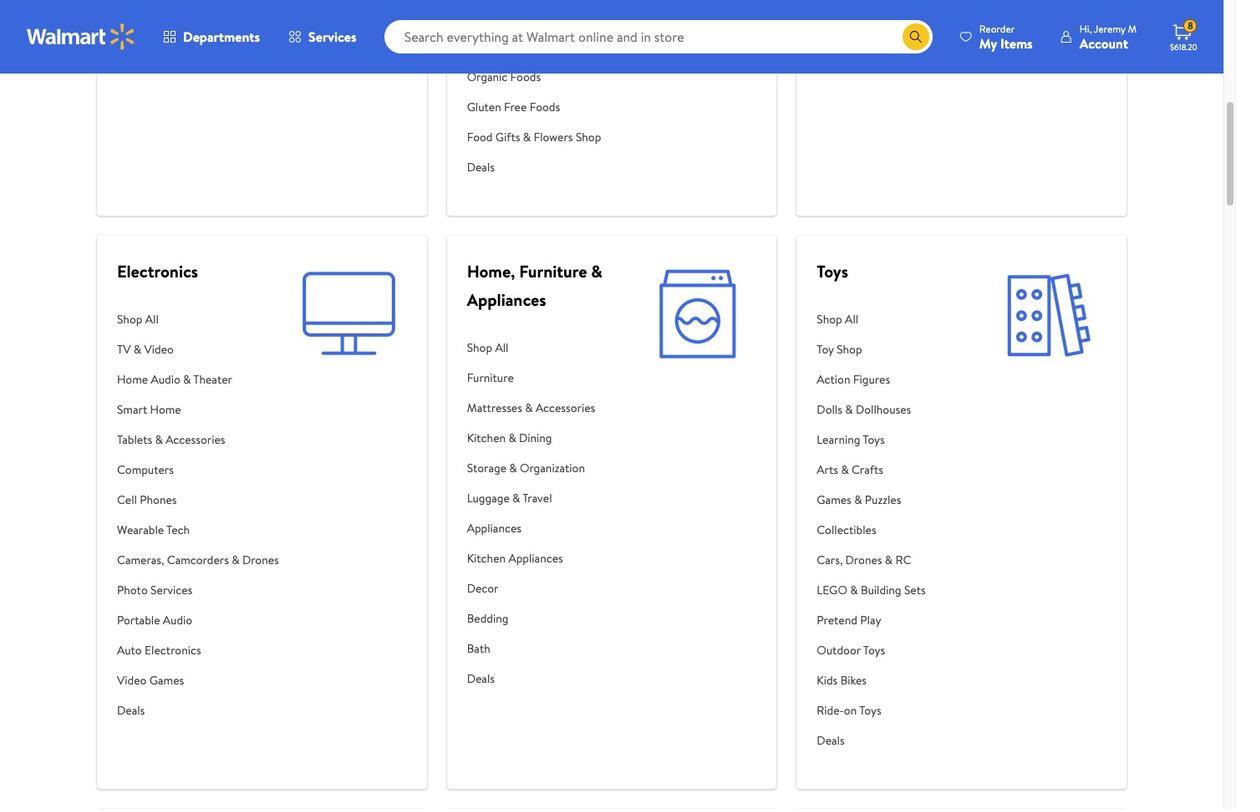 Task type: vqa. For each thing, say whether or not it's contained in the screenshot.
"Video"
yes



Task type: describe. For each thing, give the bounding box(es) containing it.
tv & video link
[[117, 334, 279, 364]]

luggage
[[467, 490, 510, 506]]

crafts
[[852, 461, 883, 478]]

pretend play
[[817, 612, 881, 629]]

computers link
[[117, 455, 279, 485]]

figures
[[853, 371, 890, 388]]

8
[[1188, 19, 1193, 33]]

0 horizontal spatial furniture
[[467, 369, 514, 386]]

shop for electronics
[[117, 311, 142, 328]]

shop all link for electronics
[[117, 304, 279, 334]]

shop all for toys
[[817, 311, 858, 328]]

ride-on toys
[[817, 702, 881, 719]]

services button
[[274, 17, 371, 57]]

storage & organization link
[[467, 453, 640, 483]]

food gifts & flowers shop link
[[467, 122, 601, 152]]

departments button
[[149, 17, 274, 57]]

toys inside ride-on toys link
[[859, 702, 881, 719]]

my
[[979, 34, 997, 52]]

photo services
[[117, 582, 192, 598]]

deals link down the food gifts & flowers shop
[[467, 152, 601, 182]]

organization
[[520, 460, 585, 476]]

home, furniture & appliances link
[[467, 260, 602, 311]]

bedding link
[[467, 603, 640, 634]]

building
[[861, 582, 901, 598]]

storage & organization
[[467, 460, 585, 476]]

storage
[[467, 460, 506, 476]]

action figures link
[[817, 364, 926, 394]]

bedding
[[467, 610, 508, 627]]

appliances inside home, furniture & appliances
[[467, 288, 546, 311]]

cameras,
[[117, 552, 164, 568]]

1 vertical spatial services
[[151, 582, 192, 598]]

pretend
[[817, 612, 857, 629]]

1 vertical spatial video
[[117, 672, 147, 689]]

jeremy
[[1094, 21, 1126, 36]]

kids bikes link
[[817, 665, 926, 695]]

luggage & travel
[[467, 490, 552, 506]]

alcohol link
[[467, 32, 601, 62]]

on
[[844, 702, 857, 719]]

cars, drones & rc link
[[817, 545, 926, 575]]

organic
[[467, 69, 508, 85]]

kitchen for kitchen appliances
[[467, 550, 506, 567]]

1 drones from the left
[[242, 552, 279, 568]]

photo
[[117, 582, 148, 598]]

travel
[[523, 490, 552, 506]]

shop all link for toys
[[817, 304, 926, 334]]

deals for deals link under video games
[[117, 702, 145, 719]]

cameras, camcorders & drones link
[[117, 545, 279, 575]]

games & puzzles
[[817, 491, 901, 508]]

decor
[[467, 580, 499, 597]]

cars,
[[817, 552, 843, 568]]

kitchen appliances link
[[467, 543, 640, 573]]

dolls & dollhouses
[[817, 401, 911, 418]]

electronics link
[[117, 260, 198, 282]]

bath link
[[467, 634, 640, 664]]

kitchen for kitchen & dining
[[467, 430, 506, 446]]

accessories for mattresses & accessories
[[536, 400, 595, 416]]

food
[[467, 129, 493, 145]]

bikes
[[841, 672, 867, 689]]

kitchen & dining link
[[467, 423, 640, 453]]

cell
[[117, 491, 137, 508]]

0 vertical spatial games
[[817, 491, 852, 508]]

walmart image
[[27, 23, 135, 50]]

action figures
[[817, 371, 890, 388]]

deals for deals link underneath on
[[817, 732, 845, 749]]

free
[[504, 99, 527, 115]]

0 vertical spatial foods
[[510, 69, 541, 85]]

portable
[[117, 612, 160, 629]]

video games link
[[117, 665, 279, 695]]

cameras, camcorders & drones
[[117, 552, 279, 568]]

alcohol
[[467, 38, 506, 55]]

wearable tech
[[117, 522, 190, 538]]

beverages
[[467, 8, 519, 25]]

appliances link
[[467, 513, 640, 543]]

0 vertical spatial video
[[144, 341, 174, 358]]

rc
[[896, 552, 911, 568]]

8 $618.20
[[1170, 19, 1197, 53]]

toys up toy shop
[[817, 260, 848, 282]]

furniture inside home, furniture & appliances
[[519, 260, 587, 282]]

flowers
[[534, 129, 573, 145]]

& inside home, furniture & appliances
[[591, 260, 602, 282]]

appliances inside kitchen appliances link
[[508, 550, 563, 567]]

lego
[[817, 582, 847, 598]]

auto electronics
[[117, 642, 201, 659]]

collectibles link
[[817, 515, 926, 545]]

gluten free foods link
[[467, 92, 601, 122]]

tv & video
[[117, 341, 174, 358]]

home audio & theater
[[117, 371, 232, 388]]

ride-
[[817, 702, 844, 719]]

wearable
[[117, 522, 164, 538]]

pretend play link
[[817, 605, 926, 635]]

shop right the toy
[[837, 341, 862, 358]]

portable audio
[[117, 612, 192, 629]]

collectibles
[[817, 522, 876, 538]]

shop for home, furniture & appliances
[[467, 339, 492, 356]]



Task type: locate. For each thing, give the bounding box(es) containing it.
home audio & theater link
[[117, 364, 279, 394]]

tech
[[166, 522, 190, 538]]

1 vertical spatial furniture
[[467, 369, 514, 386]]

0 vertical spatial kitchen
[[467, 430, 506, 446]]

shop right the flowers
[[576, 129, 601, 145]]

m
[[1128, 21, 1137, 36]]

0 horizontal spatial shop all link
[[117, 304, 279, 334]]

kitchen up decor
[[467, 550, 506, 567]]

1 horizontal spatial accessories
[[536, 400, 595, 416]]

learning toys link
[[817, 425, 926, 455]]

toys
[[817, 260, 848, 282], [863, 431, 885, 448], [863, 642, 885, 659], [859, 702, 881, 719]]

0 horizontal spatial all
[[145, 311, 159, 328]]

shop all for home, furniture & appliances
[[467, 339, 509, 356]]

toy
[[817, 341, 834, 358]]

bath
[[467, 640, 490, 657]]

gluten free foods
[[467, 99, 560, 115]]

1 horizontal spatial games
[[817, 491, 852, 508]]

home,
[[467, 260, 515, 282]]

appliances down luggage
[[467, 520, 521, 537]]

outdoor toys link
[[817, 635, 926, 665]]

foods
[[510, 69, 541, 85], [530, 99, 560, 115]]

2 kitchen from the top
[[467, 550, 506, 567]]

2 horizontal spatial shop all
[[817, 311, 858, 328]]

1 kitchen from the top
[[467, 430, 506, 446]]

learning
[[817, 431, 860, 448]]

all up toy shop
[[845, 311, 858, 328]]

home up tablets & accessories on the bottom of page
[[150, 401, 181, 418]]

2 vertical spatial appliances
[[508, 550, 563, 567]]

foods right free at the top left of the page
[[530, 99, 560, 115]]

services inside dropdown button
[[308, 28, 357, 46]]

1 vertical spatial home
[[150, 401, 181, 418]]

deals down food
[[467, 159, 495, 176]]

games
[[817, 491, 852, 508], [149, 672, 184, 689]]

smart
[[117, 401, 147, 418]]

accessories down smart home link
[[166, 431, 225, 448]]

portable audio link
[[117, 605, 279, 635]]

kitchen inside kitchen appliances link
[[467, 550, 506, 567]]

1 vertical spatial electronics
[[145, 642, 201, 659]]

1 horizontal spatial drones
[[845, 552, 882, 568]]

1 vertical spatial games
[[149, 672, 184, 689]]

audio up the "smart home"
[[151, 371, 180, 388]]

deals
[[467, 159, 495, 176], [467, 670, 495, 687], [117, 702, 145, 719], [817, 732, 845, 749]]

1 horizontal spatial shop all link
[[467, 333, 640, 363]]

foods down alcohol link
[[510, 69, 541, 85]]

games down auto electronics
[[149, 672, 184, 689]]

1 horizontal spatial furniture
[[519, 260, 587, 282]]

furniture up 'mattresses'
[[467, 369, 514, 386]]

luggage & travel link
[[467, 483, 640, 513]]

mattresses & accessories link
[[467, 393, 640, 423]]

smart home
[[117, 401, 181, 418]]

appliances inside appliances link
[[467, 520, 521, 537]]

auto
[[117, 642, 142, 659]]

outdoor
[[817, 642, 861, 659]]

mattresses
[[467, 400, 522, 416]]

accessories
[[536, 400, 595, 416], [166, 431, 225, 448]]

0 vertical spatial accessories
[[536, 400, 595, 416]]

items
[[1000, 34, 1033, 52]]

accessories up kitchen & dining link
[[536, 400, 595, 416]]

deals down ride-
[[817, 732, 845, 749]]

0 vertical spatial electronics
[[117, 260, 198, 282]]

tablets & accessories
[[117, 431, 225, 448]]

decor link
[[467, 573, 640, 603]]

furniture right the home, at the left top
[[519, 260, 587, 282]]

appliances
[[467, 288, 546, 311], [467, 520, 521, 537], [508, 550, 563, 567]]

tablets & accessories link
[[117, 425, 279, 455]]

search icon image
[[909, 30, 923, 43]]

shop all link up 'home audio & theater' link
[[117, 304, 279, 334]]

deals link down on
[[817, 725, 926, 756]]

departments
[[183, 28, 260, 46]]

2 drones from the left
[[845, 552, 882, 568]]

kitchen appliances
[[467, 550, 563, 567]]

tv
[[117, 341, 131, 358]]

all up furniture link
[[495, 339, 509, 356]]

shop all up toy shop
[[817, 311, 858, 328]]

drones up the 'lego & building sets' link
[[845, 552, 882, 568]]

deals link
[[467, 152, 601, 182], [467, 664, 640, 694], [117, 695, 279, 725], [817, 725, 926, 756]]

mattresses & accessories
[[467, 400, 595, 416]]

all for home, furniture & appliances
[[495, 339, 509, 356]]

hi, jeremy m account
[[1080, 21, 1137, 52]]

all up tv & video
[[145, 311, 159, 328]]

audio up auto electronics
[[163, 612, 192, 629]]

1 vertical spatial accessories
[[166, 431, 225, 448]]

food gifts & flowers shop
[[467, 129, 601, 145]]

sets
[[904, 582, 926, 598]]

kids bikes
[[817, 672, 867, 689]]

arts
[[817, 461, 838, 478]]

dolls & dollhouses link
[[817, 394, 926, 425]]

drones right camcorders
[[242, 552, 279, 568]]

1 horizontal spatial shop all
[[467, 339, 509, 356]]

kitchen inside kitchen & dining link
[[467, 430, 506, 446]]

deals for deals link underneath the food gifts & flowers shop
[[467, 159, 495, 176]]

reorder my items
[[979, 21, 1033, 52]]

kitchen
[[467, 430, 506, 446], [467, 550, 506, 567]]

kids
[[817, 672, 838, 689]]

0 horizontal spatial drones
[[242, 552, 279, 568]]

video down auto
[[117, 672, 147, 689]]

appliances down the home, at the left top
[[467, 288, 546, 311]]

shop all link for home, furniture & appliances
[[467, 333, 640, 363]]

0 horizontal spatial services
[[151, 582, 192, 598]]

action
[[817, 371, 850, 388]]

0 vertical spatial services
[[308, 28, 357, 46]]

kitchen & dining
[[467, 430, 552, 446]]

auto electronics link
[[117, 635, 279, 665]]

shop all up tv & video
[[117, 311, 159, 328]]

theater
[[193, 371, 232, 388]]

wearable tech link
[[117, 515, 279, 545]]

play
[[860, 612, 881, 629]]

shop all link up mattresses & accessories link
[[467, 333, 640, 363]]

video up home audio & theater
[[144, 341, 174, 358]]

Walmart Site-Wide search field
[[384, 20, 933, 53]]

0 vertical spatial furniture
[[519, 260, 587, 282]]

all for electronics
[[145, 311, 159, 328]]

accessories for tablets & accessories
[[166, 431, 225, 448]]

cell phones
[[117, 491, 177, 508]]

shop for toys
[[817, 311, 842, 328]]

toys inside learning toys link
[[863, 431, 885, 448]]

outdoor toys
[[817, 642, 885, 659]]

1 horizontal spatial services
[[308, 28, 357, 46]]

shop up 'mattresses'
[[467, 339, 492, 356]]

deals link down video games
[[117, 695, 279, 725]]

deals for deals link below bedding link
[[467, 670, 495, 687]]

1 vertical spatial audio
[[163, 612, 192, 629]]

shop up the toy
[[817, 311, 842, 328]]

& inside 'link'
[[845, 401, 853, 418]]

video
[[144, 341, 174, 358], [117, 672, 147, 689]]

toy shop link
[[817, 334, 926, 364]]

photo services link
[[117, 575, 279, 605]]

cell phones link
[[117, 485, 279, 515]]

toys down dolls & dollhouses 'link'
[[863, 431, 885, 448]]

account
[[1080, 34, 1128, 52]]

shop all for electronics
[[117, 311, 159, 328]]

1 vertical spatial foods
[[530, 99, 560, 115]]

0 vertical spatial audio
[[151, 371, 180, 388]]

2 horizontal spatial all
[[845, 311, 858, 328]]

shop all link up toy shop
[[817, 304, 926, 334]]

beverages link
[[467, 2, 601, 32]]

1 horizontal spatial all
[[495, 339, 509, 356]]

deals link down bedding link
[[467, 664, 640, 694]]

0 vertical spatial appliances
[[467, 288, 546, 311]]

lego & building sets
[[817, 582, 926, 598]]

games down arts
[[817, 491, 852, 508]]

kitchen up storage
[[467, 430, 506, 446]]

cars, drones & rc
[[817, 552, 911, 568]]

learning toys
[[817, 431, 885, 448]]

0 horizontal spatial games
[[149, 672, 184, 689]]

1 vertical spatial appliances
[[467, 520, 521, 537]]

0 horizontal spatial shop all
[[117, 311, 159, 328]]

home up smart
[[117, 371, 148, 388]]

toys inside outdoor toys link
[[863, 642, 885, 659]]

appliances up 'decor' link
[[508, 550, 563, 567]]

0 horizontal spatial accessories
[[166, 431, 225, 448]]

furniture
[[519, 260, 587, 282], [467, 369, 514, 386]]

all for toys
[[845, 311, 858, 328]]

2 horizontal spatial shop all link
[[817, 304, 926, 334]]

toys right on
[[859, 702, 881, 719]]

toys link
[[817, 260, 848, 282]]

0 horizontal spatial home
[[117, 371, 148, 388]]

shop all up 'mattresses'
[[467, 339, 509, 356]]

deals down bath
[[467, 670, 495, 687]]

drones
[[242, 552, 279, 568], [845, 552, 882, 568]]

1 vertical spatial kitchen
[[467, 550, 506, 567]]

reorder
[[979, 21, 1015, 36]]

1 horizontal spatial home
[[150, 401, 181, 418]]

0 vertical spatial home
[[117, 371, 148, 388]]

gifts
[[495, 129, 520, 145]]

dolls
[[817, 401, 842, 418]]

electronics up tv & video
[[117, 260, 198, 282]]

toys up kids bikes link
[[863, 642, 885, 659]]

organic foods link
[[467, 62, 601, 92]]

electronics down portable audio at bottom left
[[145, 642, 201, 659]]

audio for portable
[[163, 612, 192, 629]]

smart home link
[[117, 394, 279, 425]]

Search search field
[[384, 20, 933, 53]]

video games
[[117, 672, 184, 689]]

audio for home
[[151, 371, 180, 388]]

organic foods
[[467, 69, 541, 85]]

games & puzzles link
[[817, 485, 926, 515]]

shop up tv in the top left of the page
[[117, 311, 142, 328]]

deals down video games
[[117, 702, 145, 719]]

furniture link
[[467, 363, 640, 393]]

computers
[[117, 461, 174, 478]]

gluten
[[467, 99, 501, 115]]

all
[[145, 311, 159, 328], [845, 311, 858, 328], [495, 339, 509, 356]]



